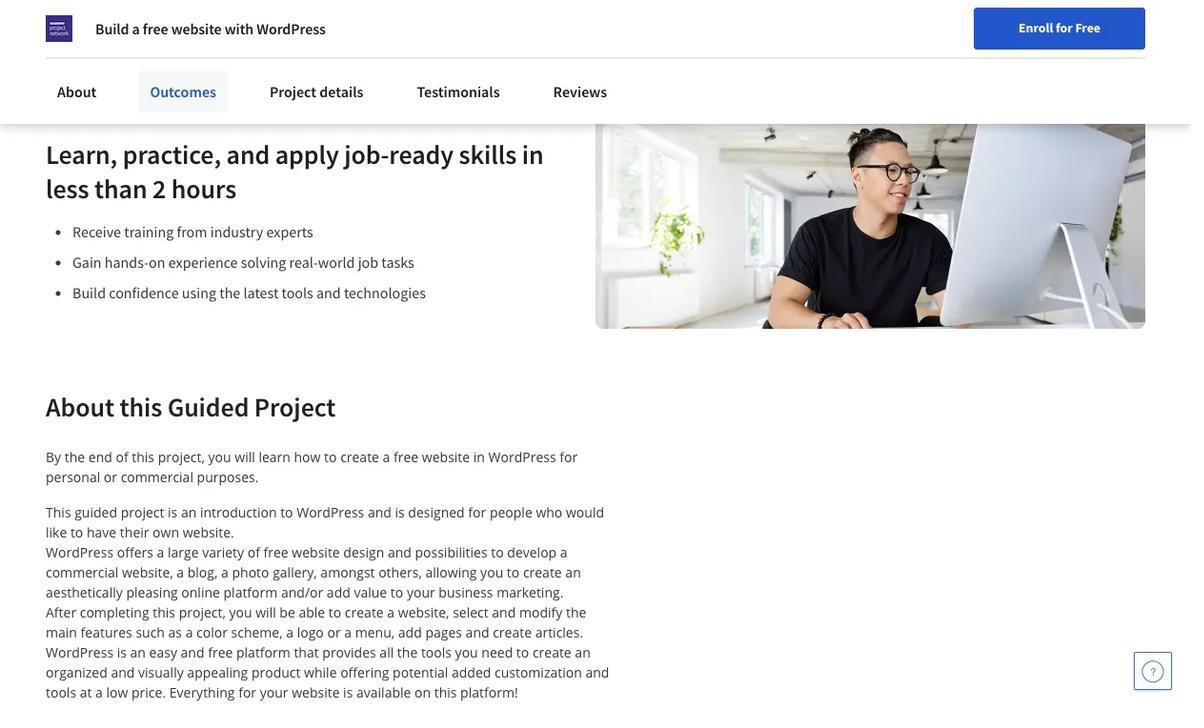 Task type: describe. For each thing, give the bounding box(es) containing it.
people
[[490, 504, 533, 522]]

real-
[[289, 253, 318, 272]]

visually
[[138, 664, 184, 682]]

articles.
[[536, 624, 584, 642]]

completing
[[80, 604, 149, 622]]

enroll
[[1019, 19, 1054, 36]]

platform!
[[461, 684, 518, 702]]

than
[[94, 172, 147, 205]]

wordpress inside by the end of this project, you will learn how to create a free website in wordpress for personal or commercial purposes.
[[489, 448, 557, 466]]

world
[[318, 253, 355, 272]]

main
[[46, 624, 77, 642]]

select
[[453, 604, 489, 622]]

less
[[46, 172, 89, 205]]

testimonials
[[417, 82, 500, 101]]

end
[[88, 448, 112, 466]]

to right like
[[70, 524, 83, 542]]

reviews
[[554, 82, 608, 101]]

everything
[[169, 684, 235, 702]]

1 vertical spatial your
[[260, 684, 288, 702]]

customization
[[495, 664, 582, 682]]

their
[[120, 524, 149, 542]]

is down offering
[[343, 684, 353, 702]]

0 vertical spatial platform
[[224, 584, 278, 602]]

project details link
[[258, 71, 375, 113]]

learn
[[259, 448, 291, 466]]

build for build confidence using the latest tools and technologies
[[72, 284, 106, 303]]

a down own
[[157, 544, 164, 562]]

skills
[[459, 137, 517, 171]]

create up need
[[493, 624, 532, 642]]

or inside this guided project is an introduction to wordpress and is designed for people who would like to have their own website. wordpress offers a large variety of free website design and possibilities to develop a commercial website, a blog, a photo gallery, amongst others, allowing you to create an aesthetically pleasing online platform and/or add value to your business marketing. after completing this project, you will be able to create a website, select and modify the main features such as a color scheme, a logo or a menu, add pages and create articles. wordpress is an easy and free platform that provides all the tools you need to create an organized and visually appealing product while offering potential added customization and tools at a low price. everything for your website is available on this platform!
[[327, 624, 341, 642]]

designed
[[408, 504, 465, 522]]

offering
[[341, 664, 389, 682]]

able
[[299, 604, 325, 622]]

gallery,
[[273, 564, 317, 582]]

coursera project network image
[[46, 15, 72, 42]]

using
[[182, 284, 216, 303]]

and right customization
[[586, 664, 610, 682]]

outcomes
[[150, 82, 216, 101]]

provides
[[323, 644, 376, 662]]

and inside learn, practice, and apply job-ready skills in less than 2 hours
[[226, 137, 270, 171]]

2 horizontal spatial tools
[[421, 644, 452, 662]]

website left with
[[171, 19, 222, 38]]

to inside by the end of this project, you will learn how to create a free website in wordpress for personal or commercial purposes.
[[324, 448, 337, 466]]

receive
[[72, 223, 121, 242]]

experience
[[168, 253, 238, 272]]

and up the low
[[111, 664, 135, 682]]

on inside this guided project is an introduction to wordpress and is designed for people who would like to have their own website. wordpress offers a large variety of free website design and possibilities to develop a commercial website, a blog, a photo gallery, amongst others, allowing you to create an aesthetically pleasing online platform and/or add value to your business marketing. after completing this project, you will be able to create a website, select and modify the main features such as a color scheme, a logo or a menu, add pages and create articles. wordpress is an easy and free platform that provides all the tools you need to create an organized and visually appealing product while offering potential added customization and tools at a low price. everything for your website is available on this platform!
[[415, 684, 431, 702]]

a right as
[[186, 624, 193, 642]]

after
[[46, 604, 76, 622]]

ready
[[389, 137, 454, 171]]

and down marketing.
[[492, 604, 516, 622]]

a right develop
[[560, 544, 568, 562]]

is down features
[[117, 644, 127, 662]]

to right introduction
[[280, 504, 293, 522]]

enroll for free button
[[975, 8, 1146, 50]]

project, inside this guided project is an introduction to wordpress and is designed for people who would like to have their own website. wordpress offers a large variety of free website design and possibilities to develop a commercial website, a blog, a photo gallery, amongst others, allowing you to create an aesthetically pleasing online platform and/or add value to your business marketing. after completing this project, you will be able to create a website, select and modify the main features such as a color scheme, a logo or a menu, add pages and create articles. wordpress is an easy and free platform that provides all the tools you need to create an organized and visually appealing product while offering potential added customization and tools at a low price. everything for your website is available on this platform!
[[179, 604, 226, 622]]

and up others,
[[388, 544, 412, 562]]

to down others,
[[391, 584, 404, 602]]

guided
[[168, 391, 249, 424]]

job
[[358, 253, 379, 272]]

modify
[[520, 604, 563, 622]]

of inside this guided project is an introduction to wordpress and is designed for people who would like to have their own website. wordpress offers a large variety of free website design and possibilities to develop a commercial website, a blog, a photo gallery, amongst others, allowing you to create an aesthetically pleasing online platform and/or add value to your business marketing. after completing this project, you will be able to create a website, select and modify the main features such as a color scheme, a logo or a menu, add pages and create articles. wordpress is an easy and free platform that provides all the tools you need to create an organized and visually appealing product while offering potential added customization and tools at a low price. everything for your website is available on this platform!
[[248, 544, 260, 562]]

free inside by the end of this project, you will learn how to create a free website in wordpress for personal or commercial purposes.
[[394, 448, 419, 466]]

in inside learn, practice, and apply job-ready skills in less than 2 hours
[[522, 137, 544, 171]]

0 vertical spatial website,
[[122, 564, 173, 582]]

marketing.
[[497, 584, 564, 602]]

coursera image
[[15, 15, 136, 46]]

latest
[[244, 284, 279, 303]]

photo
[[232, 564, 269, 582]]

1 horizontal spatial add
[[398, 624, 422, 642]]

create inside by the end of this project, you will learn how to create a free website in wordpress for personal or commercial purposes.
[[341, 448, 379, 466]]

wordpress right with
[[257, 19, 326, 38]]

project
[[121, 504, 164, 522]]

gain hands-on experience solving real-world job tasks
[[72, 253, 415, 272]]

is left designed
[[395, 504, 405, 522]]

easy
[[149, 644, 177, 662]]

own
[[153, 524, 179, 542]]

gain
[[72, 253, 102, 272]]

is up own
[[168, 504, 178, 522]]

the right using
[[220, 284, 241, 303]]

business
[[439, 584, 493, 602]]

aesthetically
[[46, 584, 123, 602]]

an down articles.
[[575, 644, 591, 662]]

added
[[452, 664, 491, 682]]

color
[[196, 624, 228, 642]]

free up "outcomes"
[[143, 19, 168, 38]]

would
[[566, 504, 605, 522]]

like
[[46, 524, 67, 542]]

will inside this guided project is an introduction to wordpress and is designed for people who would like to have their own website. wordpress offers a large variety of free website design and possibilities to develop a commercial website, a blog, a photo gallery, amongst others, allowing you to create an aesthetically pleasing online platform and/or add value to your business marketing. after completing this project, you will be able to create a website, select and modify the main features such as a color scheme, a logo or a menu, add pages and create articles. wordpress is an easy and free platform that provides all the tools you need to create an organized and visually appealing product while offering potential added customization and tools at a low price. everything for your website is available on this platform!
[[256, 604, 276, 622]]

others,
[[379, 564, 422, 582]]

apply
[[275, 137, 339, 171]]

wordpress down the have
[[46, 544, 114, 562]]

low
[[106, 684, 128, 702]]

to up marketing.
[[507, 564, 520, 582]]

a right 'at'
[[95, 684, 103, 702]]

free
[[1076, 19, 1101, 36]]

introduction
[[200, 504, 277, 522]]

a up provides
[[344, 624, 352, 642]]

about link
[[46, 71, 108, 113]]

all
[[380, 644, 394, 662]]

this down potential
[[435, 684, 457, 702]]

appealing
[[187, 664, 248, 682]]

online
[[181, 584, 220, 602]]

this guided project is an introduction to wordpress and is designed for people who would like to have their own website. wordpress offers a large variety of free website design and possibilities to develop a commercial website, a blog, a photo gallery, amongst others, allowing you to create an aesthetically pleasing online platform and/or add value to your business marketing. after completing this project, you will be able to create a website, select and modify the main features such as a color scheme, a logo or a menu, add pages and create articles. wordpress is an easy and free platform that provides all the tools you need to create an organized and visually appealing product while offering potential added customization and tools at a low price. everything for your website is available on this platform!
[[46, 504, 613, 702]]

a down large
[[177, 564, 184, 582]]

experts
[[266, 223, 313, 242]]

receive training from industry experts
[[72, 223, 313, 242]]

variety
[[202, 544, 244, 562]]

project details
[[270, 82, 364, 101]]

will inside by the end of this project, you will learn how to create a free website in wordpress for personal or commercial purposes.
[[235, 448, 255, 466]]

large
[[168, 544, 199, 562]]

to up customization
[[517, 644, 529, 662]]

outcomes link
[[139, 71, 228, 113]]

website.
[[183, 524, 234, 542]]

learn, practice, and apply job-ready skills in less than 2 hours
[[46, 137, 544, 205]]

the inside by the end of this project, you will learn how to create a free website in wordpress for personal or commercial purposes.
[[65, 448, 85, 466]]

website inside by the end of this project, you will learn how to create a free website in wordpress for personal or commercial purposes.
[[422, 448, 470, 466]]

build a free website with wordpress
[[95, 19, 326, 38]]

for inside button
[[1057, 19, 1073, 36]]

hours
[[171, 172, 237, 205]]

for inside by the end of this project, you will learn how to create a free website in wordpress for personal or commercial purposes.
[[560, 448, 578, 466]]

create down develop
[[523, 564, 562, 582]]



Task type: locate. For each thing, give the bounding box(es) containing it.
project, down online
[[179, 604, 226, 622]]

free up the appealing
[[208, 644, 233, 662]]

a down 'variety'
[[221, 564, 229, 582]]

0 vertical spatial of
[[116, 448, 128, 466]]

1 horizontal spatial or
[[327, 624, 341, 642]]

your down product
[[260, 684, 288, 702]]

website, up pleasing
[[122, 564, 173, 582]]

tools down pages
[[421, 644, 452, 662]]

wordpress down by the end of this project, you will learn how to create a free website in wordpress for personal or commercial purposes.
[[297, 504, 365, 522]]

or down end
[[104, 468, 117, 486]]

develop
[[508, 544, 557, 562]]

product
[[252, 664, 301, 682]]

0 horizontal spatial on
[[149, 253, 165, 272]]

the up articles.
[[566, 604, 587, 622]]

the right the all
[[397, 644, 418, 662]]

technologies
[[344, 284, 426, 303]]

blog,
[[188, 564, 218, 582]]

1 vertical spatial in
[[474, 448, 485, 466]]

this up as
[[153, 604, 175, 622]]

0 vertical spatial in
[[522, 137, 544, 171]]

0 horizontal spatial of
[[116, 448, 128, 466]]

0 horizontal spatial commercial
[[46, 564, 118, 582]]

an up website.
[[181, 504, 197, 522]]

job-
[[344, 137, 389, 171]]

this inside by the end of this project, you will learn how to create a free website in wordpress for personal or commercial purposes.
[[132, 448, 155, 466]]

build
[[95, 19, 129, 38], [72, 284, 106, 303]]

by
[[46, 448, 61, 466]]

0 vertical spatial about
[[57, 82, 97, 101]]

commercial up project
[[121, 468, 193, 486]]

an down such
[[130, 644, 146, 662]]

0 vertical spatial add
[[327, 584, 351, 602]]

and down world
[[317, 284, 341, 303]]

personal
[[46, 468, 100, 486]]

platform down scheme,
[[236, 644, 291, 662]]

of up photo
[[248, 544, 260, 562]]

details
[[320, 82, 364, 101]]

to left develop
[[491, 544, 504, 562]]

and up the hours
[[226, 137, 270, 171]]

this
[[46, 504, 71, 522]]

1 vertical spatial of
[[248, 544, 260, 562]]

such
[[136, 624, 165, 642]]

the
[[220, 284, 241, 303], [65, 448, 85, 466], [566, 604, 587, 622], [397, 644, 418, 662]]

1 vertical spatial commercial
[[46, 564, 118, 582]]

add down the amongst
[[327, 584, 351, 602]]

of inside by the end of this project, you will learn how to create a free website in wordpress for personal or commercial purposes.
[[116, 448, 128, 466]]

wordpress
[[257, 19, 326, 38], [489, 448, 557, 466], [297, 504, 365, 522], [46, 544, 114, 562], [46, 644, 114, 662]]

while
[[304, 664, 337, 682]]

website,
[[122, 564, 173, 582], [398, 604, 450, 622]]

by the end of this project, you will learn how to create a free website in wordpress for personal or commercial purposes.
[[46, 448, 581, 486]]

0 vertical spatial will
[[235, 448, 255, 466]]

1 horizontal spatial in
[[522, 137, 544, 171]]

allowing
[[426, 564, 477, 582]]

1 horizontal spatial website,
[[398, 604, 450, 622]]

None search field
[[257, 12, 447, 50]]

for left free
[[1057, 19, 1073, 36]]

you inside by the end of this project, you will learn how to create a free website in wordpress for personal or commercial purposes.
[[208, 448, 231, 466]]

and down as
[[181, 644, 205, 662]]

in
[[522, 137, 544, 171], [474, 448, 485, 466]]

of right end
[[116, 448, 128, 466]]

and/or
[[281, 584, 323, 602]]

and down select
[[466, 624, 490, 642]]

scheme,
[[231, 624, 283, 642]]

learn,
[[46, 137, 117, 171]]

free up gallery,
[[264, 544, 289, 562]]

build confidence using the latest tools and technologies
[[72, 284, 426, 303]]

0 horizontal spatial your
[[260, 684, 288, 702]]

1 vertical spatial tools
[[421, 644, 452, 662]]

or
[[104, 468, 117, 486], [327, 624, 341, 642]]

available
[[357, 684, 411, 702]]

a right coursera project network icon
[[132, 19, 140, 38]]

you up purposes.
[[208, 448, 231, 466]]

0 horizontal spatial website,
[[122, 564, 173, 582]]

0 horizontal spatial in
[[474, 448, 485, 466]]

wordpress up people
[[489, 448, 557, 466]]

commercial
[[121, 468, 193, 486], [46, 564, 118, 582]]

this right end
[[132, 448, 155, 466]]

confidence
[[109, 284, 179, 303]]

from
[[177, 223, 207, 242]]

project
[[270, 82, 317, 101], [254, 391, 336, 424]]

practice,
[[123, 137, 221, 171]]

show notifications image
[[1004, 24, 1027, 47]]

0 horizontal spatial tools
[[46, 684, 76, 702]]

is
[[168, 504, 178, 522], [395, 504, 405, 522], [117, 644, 127, 662], [343, 684, 353, 702]]

about up end
[[46, 391, 114, 424]]

0 vertical spatial project,
[[158, 448, 205, 466]]

add left pages
[[398, 624, 422, 642]]

enroll for free
[[1019, 19, 1101, 36]]

a up the menu,
[[387, 604, 395, 622]]

project,
[[158, 448, 205, 466], [179, 604, 226, 622]]

project inside project details link
[[270, 82, 317, 101]]

an down would
[[566, 564, 581, 582]]

value
[[354, 584, 387, 602]]

pleasing
[[126, 584, 178, 602]]

2
[[153, 172, 166, 205]]

that
[[294, 644, 319, 662]]

create down value
[[345, 604, 384, 622]]

your
[[407, 584, 435, 602], [260, 684, 288, 702]]

at
[[80, 684, 92, 702]]

1 vertical spatial build
[[72, 284, 106, 303]]

add
[[327, 584, 351, 602], [398, 624, 422, 642]]

on
[[149, 253, 165, 272], [415, 684, 431, 702]]

1 vertical spatial about
[[46, 391, 114, 424]]

tools left 'at'
[[46, 684, 76, 702]]

guided
[[75, 504, 117, 522]]

website down while
[[292, 684, 340, 702]]

platform down photo
[[224, 584, 278, 602]]

about for about this guided project
[[46, 391, 114, 424]]

or inside by the end of this project, you will learn how to create a free website in wordpress for personal or commercial purposes.
[[104, 468, 117, 486]]

this left guided
[[120, 391, 162, 424]]

platform
[[224, 584, 278, 602], [236, 644, 291, 662]]

create right how
[[341, 448, 379, 466]]

for left people
[[469, 504, 487, 522]]

1 vertical spatial project
[[254, 391, 336, 424]]

build down gain
[[72, 284, 106, 303]]

industry
[[210, 223, 263, 242]]

free
[[143, 19, 168, 38], [394, 448, 419, 466], [264, 544, 289, 562], [208, 644, 233, 662]]

1 vertical spatial will
[[256, 604, 276, 622]]

a
[[132, 19, 140, 38], [383, 448, 390, 466], [157, 544, 164, 562], [560, 544, 568, 562], [177, 564, 184, 582], [221, 564, 229, 582], [387, 604, 395, 622], [186, 624, 193, 642], [286, 624, 294, 642], [344, 624, 352, 642], [95, 684, 103, 702]]

1 horizontal spatial your
[[407, 584, 435, 602]]

you up the added
[[455, 644, 478, 662]]

purposes.
[[197, 468, 259, 486]]

commercial inside by the end of this project, you will learn how to create a free website in wordpress for personal or commercial purposes.
[[121, 468, 193, 486]]

0 horizontal spatial add
[[327, 584, 351, 602]]

1 horizontal spatial on
[[415, 684, 431, 702]]

build for build a free website with wordpress
[[95, 19, 129, 38]]

to right how
[[324, 448, 337, 466]]

in inside by the end of this project, you will learn how to create a free website in wordpress for personal or commercial purposes.
[[474, 448, 485, 466]]

1 vertical spatial on
[[415, 684, 431, 702]]

price.
[[132, 684, 166, 702]]

commercial inside this guided project is an introduction to wordpress and is designed for people who would like to have their own website. wordpress offers a large variety of free website design and possibilities to develop a commercial website, a blog, a photo gallery, amongst others, allowing you to create an aesthetically pleasing online platform and/or add value to your business marketing. after completing this project, you will be able to create a website, select and modify the main features such as a color scheme, a logo or a menu, add pages and create articles. wordpress is an easy and free platform that provides all the tools you need to create an organized and visually appealing product while offering potential added customization and tools at a low price. everything for your website is available on this platform!
[[46, 564, 118, 582]]

tasks
[[382, 253, 415, 272]]

features
[[81, 624, 132, 642]]

1 vertical spatial add
[[398, 624, 422, 642]]

you up business
[[481, 564, 504, 582]]

and up "design"
[[368, 504, 392, 522]]

will left 'be'
[[256, 604, 276, 622]]

a right how
[[383, 448, 390, 466]]

or right the "logo"
[[327, 624, 341, 642]]

reviews link
[[542, 71, 619, 113]]

0 vertical spatial on
[[149, 253, 165, 272]]

commercial up aesthetically
[[46, 564, 118, 582]]

menu,
[[355, 624, 395, 642]]

training
[[124, 223, 174, 242]]

a inside by the end of this project, you will learn how to create a free website in wordpress for personal or commercial purposes.
[[383, 448, 390, 466]]

to right able
[[329, 604, 342, 622]]

testimonials link
[[406, 71, 512, 113]]

your down others,
[[407, 584, 435, 602]]

1 vertical spatial website,
[[398, 604, 450, 622]]

as
[[168, 624, 182, 642]]

1 horizontal spatial of
[[248, 544, 260, 562]]

the up personal
[[65, 448, 85, 466]]

tools
[[282, 284, 314, 303], [421, 644, 452, 662], [46, 684, 76, 702]]

pages
[[426, 624, 462, 642]]

0 vertical spatial or
[[104, 468, 117, 486]]

1 vertical spatial or
[[327, 624, 341, 642]]

will
[[235, 448, 255, 466], [256, 604, 276, 622]]

about inside about link
[[57, 82, 97, 101]]

0 vertical spatial build
[[95, 19, 129, 38]]

build right coursera project network icon
[[95, 19, 129, 38]]

to
[[324, 448, 337, 466], [280, 504, 293, 522], [70, 524, 83, 542], [491, 544, 504, 562], [507, 564, 520, 582], [391, 584, 404, 602], [329, 604, 342, 622], [517, 644, 529, 662]]

about down 'coursera' image
[[57, 82, 97, 101]]

a down 'be'
[[286, 624, 294, 642]]

on down potential
[[415, 684, 431, 702]]

0 horizontal spatial will
[[235, 448, 255, 466]]

create down articles.
[[533, 644, 572, 662]]

amongst
[[321, 564, 375, 582]]

website, up pages
[[398, 604, 450, 622]]

how
[[294, 448, 321, 466]]

0 vertical spatial commercial
[[121, 468, 193, 486]]

0 vertical spatial project
[[270, 82, 317, 101]]

create
[[341, 448, 379, 466], [523, 564, 562, 582], [345, 604, 384, 622], [493, 624, 532, 642], [533, 644, 572, 662]]

need
[[482, 644, 513, 662]]

on down training
[[149, 253, 165, 272]]

1 vertical spatial platform
[[236, 644, 291, 662]]

website up gallery,
[[292, 544, 340, 562]]

and
[[226, 137, 270, 171], [317, 284, 341, 303], [368, 504, 392, 522], [388, 544, 412, 562], [492, 604, 516, 622], [466, 624, 490, 642], [181, 644, 205, 662], [111, 664, 135, 682], [586, 664, 610, 682]]

who
[[536, 504, 563, 522]]

free up designed
[[394, 448, 419, 466]]

design
[[344, 544, 385, 562]]

have
[[87, 524, 117, 542]]

project, inside by the end of this project, you will learn how to create a free website in wordpress for personal or commercial purposes.
[[158, 448, 205, 466]]

for up would
[[560, 448, 578, 466]]

help center image
[[1142, 660, 1165, 683]]

solving
[[241, 253, 286, 272]]

for down product
[[239, 684, 257, 702]]

project, up purposes.
[[158, 448, 205, 466]]

1 horizontal spatial will
[[256, 604, 276, 622]]

2 vertical spatial tools
[[46, 684, 76, 702]]

you up scheme,
[[229, 604, 252, 622]]

0 vertical spatial your
[[407, 584, 435, 602]]

1 vertical spatial project,
[[179, 604, 226, 622]]

project left details
[[270, 82, 317, 101]]

0 vertical spatial tools
[[282, 284, 314, 303]]

website up designed
[[422, 448, 470, 466]]

1 horizontal spatial commercial
[[121, 468, 193, 486]]

project up how
[[254, 391, 336, 424]]

1 horizontal spatial tools
[[282, 284, 314, 303]]

about for about
[[57, 82, 97, 101]]

possibilities
[[415, 544, 488, 562]]

about this guided project
[[46, 391, 336, 424]]

will up purposes.
[[235, 448, 255, 466]]

0 horizontal spatial or
[[104, 468, 117, 486]]

offers
[[117, 544, 153, 562]]

tools down real- on the left top of page
[[282, 284, 314, 303]]

wordpress up organized
[[46, 644, 114, 662]]



Task type: vqa. For each thing, say whether or not it's contained in the screenshot.
Jeremy Miller Dropdown Button
no



